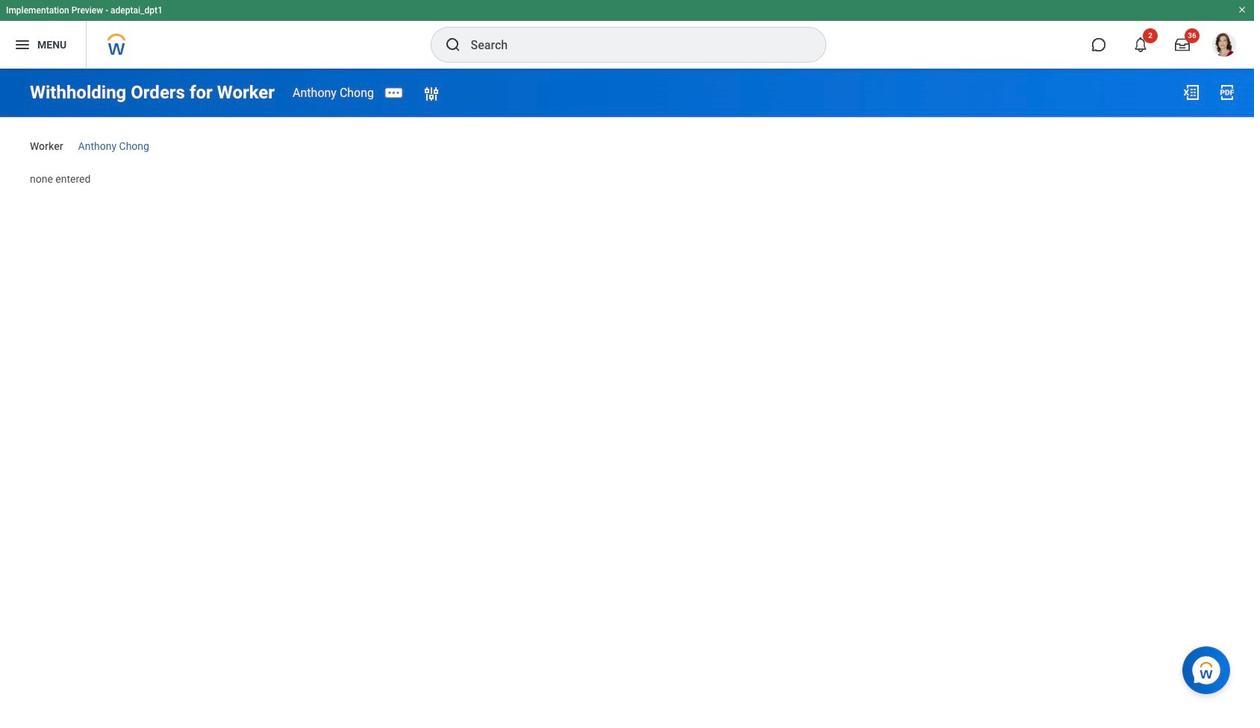 Task type: locate. For each thing, give the bounding box(es) containing it.
change selection image
[[423, 85, 441, 103]]

inbox large image
[[1175, 37, 1190, 52]]

main content
[[0, 69, 1254, 200]]

banner
[[0, 0, 1254, 69]]

view printable version (pdf) image
[[1218, 84, 1236, 102]]

export to excel image
[[1183, 84, 1200, 102]]

profile logan mcneil image
[[1212, 33, 1236, 60]]



Task type: vqa. For each thing, say whether or not it's contained in the screenshot.
Export to Excel icon
yes



Task type: describe. For each thing, give the bounding box(es) containing it.
search image
[[444, 36, 462, 54]]

close environment banner image
[[1238, 5, 1247, 14]]

notifications large image
[[1133, 37, 1148, 52]]

justify image
[[13, 36, 31, 54]]



